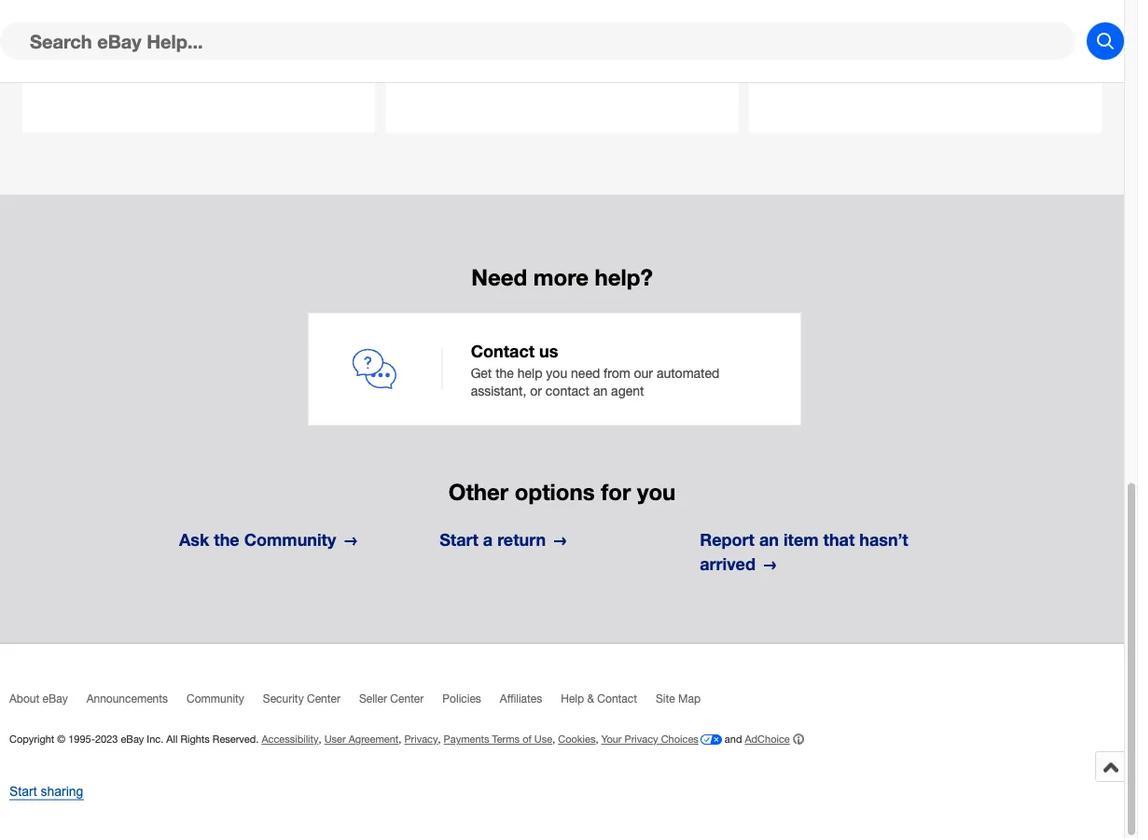 Task type: locate. For each thing, give the bounding box(es) containing it.
1 horizontal spatial an
[[760, 530, 779, 550]]

privacy link
[[405, 734, 438, 746]]

security center link
[[263, 693, 359, 714]]

help & contact link
[[561, 693, 656, 714]]

1 vertical spatial an
[[760, 530, 779, 550]]

about
[[9, 693, 39, 706]]

seller center
[[359, 693, 424, 706]]

1 horizontal spatial the
[[496, 366, 514, 381]]

,
[[319, 734, 322, 746], [399, 734, 402, 746], [438, 734, 441, 746], [553, 734, 556, 746], [596, 734, 599, 746]]

an down the need
[[594, 384, 608, 399]]

0 vertical spatial you
[[546, 366, 568, 381]]

or
[[530, 384, 542, 399]]

1 vertical spatial the
[[214, 530, 240, 550]]

, left the cookies
[[553, 734, 556, 746]]

1 vertical spatial community
[[187, 693, 244, 706]]

start a return
[[440, 530, 546, 550]]

&
[[588, 693, 595, 706]]

for
[[601, 478, 631, 505]]

2 center from the left
[[390, 693, 424, 706]]

you inside contact us get the help you need from our automated assistant, or contact an agent
[[546, 366, 568, 381]]

0 horizontal spatial privacy
[[405, 734, 438, 746]]

the
[[496, 366, 514, 381], [214, 530, 240, 550]]

ebay left the inc.
[[121, 734, 144, 746]]

1 , from the left
[[319, 734, 322, 746]]

1 horizontal spatial privacy
[[625, 734, 659, 746]]

cookies link
[[558, 734, 596, 746]]

, left your
[[596, 734, 599, 746]]

0 horizontal spatial you
[[546, 366, 568, 381]]

0 horizontal spatial contact
[[471, 342, 535, 362]]

privacy
[[405, 734, 438, 746], [625, 734, 659, 746]]

from
[[604, 366, 631, 381]]

about ebay
[[9, 693, 68, 706]]

you right the "for"
[[637, 478, 676, 505]]

help?
[[595, 264, 653, 290]]

accessibility
[[262, 734, 319, 746]]

security center
[[263, 693, 341, 706]]

security
[[263, 693, 304, 706]]

hasn't
[[860, 530, 909, 550]]

3 , from the left
[[438, 734, 441, 746]]

1 horizontal spatial and
[[725, 734, 742, 746]]

1 vertical spatial you
[[637, 478, 676, 505]]

, left payments
[[438, 734, 441, 746]]

0 vertical spatial an
[[594, 384, 608, 399]]

all
[[166, 734, 178, 746]]

ask the community link
[[179, 528, 424, 552]]

contact inside contact us get the help you need from our automated assistant, or contact an agent
[[471, 342, 535, 362]]

1 vertical spatial start
[[9, 785, 37, 800]]

terms
[[492, 734, 520, 746]]

announcements link
[[87, 693, 187, 714]]

center right seller
[[390, 693, 424, 706]]

0 horizontal spatial an
[[594, 384, 608, 399]]

1995-
[[68, 734, 95, 746]]

0 horizontal spatial center
[[307, 693, 341, 706]]

an left item
[[760, 530, 779, 550]]

map
[[679, 693, 701, 706]]

refunds
[[220, 34, 280, 54]]

start
[[440, 530, 479, 550], [9, 785, 37, 800]]

and left adchoice
[[725, 734, 742, 746]]

1 privacy from the left
[[405, 734, 438, 746]]

start inside button
[[9, 785, 37, 800]]

copyright © 1995-2023 ebay inc. all rights reserved. accessibility , user agreement , privacy , payments terms of use , cookies , your privacy choices
[[9, 734, 699, 746]]

1 horizontal spatial contact
[[598, 693, 638, 706]]

you
[[546, 366, 568, 381], [637, 478, 676, 505]]

contact
[[471, 342, 535, 362], [598, 693, 638, 706]]

center for security center
[[307, 693, 341, 706]]

1 horizontal spatial start
[[440, 530, 479, 550]]

0 horizontal spatial and
[[185, 34, 215, 54]]

policies link
[[443, 693, 500, 714]]

contact
[[546, 384, 590, 399]]

the right the ask
[[214, 530, 240, 550]]

an inside report an item that hasn't arrived
[[760, 530, 779, 550]]

and left 'refunds'
[[185, 34, 215, 54]]

contact us get the help you need from our automated assistant, or contact an agent
[[471, 342, 720, 399]]

your privacy choices link
[[602, 734, 722, 746]]

contact right &
[[598, 693, 638, 706]]

, left user
[[319, 734, 322, 746]]

an
[[594, 384, 608, 399], [760, 530, 779, 550]]

the up assistant,
[[496, 366, 514, 381]]

user agreement link
[[325, 734, 399, 746]]

center for seller center
[[390, 693, 424, 706]]

need
[[571, 366, 600, 381]]

you up contact
[[546, 366, 568, 381]]

1 horizontal spatial center
[[390, 693, 424, 706]]

report an item that hasn't arrived
[[700, 530, 909, 574]]

affiliates link
[[500, 693, 561, 714]]

1 center from the left
[[307, 693, 341, 706]]

1 vertical spatial contact
[[598, 693, 638, 706]]

automated
[[657, 366, 720, 381]]

0 horizontal spatial start
[[9, 785, 37, 800]]

help
[[518, 366, 543, 381]]

, left privacy link
[[399, 734, 402, 746]]

start left a
[[440, 530, 479, 550]]

and adchoice
[[722, 734, 790, 746]]

0 horizontal spatial ebay
[[43, 693, 68, 706]]

5 , from the left
[[596, 734, 599, 746]]

privacy down seller center link
[[405, 734, 438, 746]]

agent
[[612, 384, 644, 399]]

1 vertical spatial ebay
[[121, 734, 144, 746]]

start left sharing on the bottom of page
[[9, 785, 37, 800]]

0 vertical spatial contact
[[471, 342, 535, 362]]

arrived
[[700, 554, 756, 574]]

community
[[244, 530, 336, 550], [187, 693, 244, 706]]

use
[[535, 734, 553, 746]]

privacy right your
[[625, 734, 659, 746]]

0 vertical spatial ebay
[[43, 693, 68, 706]]

0 horizontal spatial the
[[214, 530, 240, 550]]

1 vertical spatial and
[[725, 734, 742, 746]]

ask
[[179, 530, 209, 550]]

an inside contact us get the help you need from our automated assistant, or contact an agent
[[594, 384, 608, 399]]

and
[[185, 34, 215, 54], [725, 734, 742, 746]]

0 vertical spatial start
[[440, 530, 479, 550]]

ebay right about
[[43, 693, 68, 706]]

start a return link
[[440, 528, 685, 552]]

0 vertical spatial the
[[496, 366, 514, 381]]

contact up get
[[471, 342, 535, 362]]

0 vertical spatial and
[[185, 34, 215, 54]]

center right security
[[307, 693, 341, 706]]

start for start sharing
[[9, 785, 37, 800]]



Task type: vqa. For each thing, say whether or not it's contained in the screenshot.
Automated at the right of the page
yes



Task type: describe. For each thing, give the bounding box(es) containing it.
a
[[483, 530, 493, 550]]

your
[[602, 734, 622, 746]]

other options for you
[[449, 478, 676, 505]]

seller
[[359, 693, 387, 706]]

copyright
[[9, 734, 54, 746]]

0 vertical spatial community
[[244, 530, 336, 550]]

help
[[561, 693, 584, 706]]

site
[[656, 693, 676, 706]]

the inside contact us get the help you need from our automated assistant, or contact an agent
[[496, 366, 514, 381]]

2023
[[95, 734, 118, 746]]

1 horizontal spatial you
[[637, 478, 676, 505]]

accessibility link
[[262, 734, 319, 746]]

start for start a return
[[440, 530, 479, 550]]

adchoice
[[745, 734, 790, 746]]

item
[[784, 530, 819, 550]]

payments
[[444, 734, 490, 746]]

ask the community
[[179, 530, 336, 550]]

rights
[[181, 734, 210, 746]]

help & contact
[[561, 693, 638, 706]]

2 , from the left
[[399, 734, 402, 746]]

get
[[471, 366, 492, 381]]

return
[[498, 530, 546, 550]]

policies
[[443, 693, 482, 706]]

other
[[449, 478, 509, 505]]

affiliates
[[500, 693, 543, 706]]

adchoice link
[[745, 734, 804, 746]]

report an item that hasn't arrived link
[[700, 528, 946, 577]]

community inside 'link'
[[187, 693, 244, 706]]

©
[[57, 734, 65, 746]]

choices
[[662, 734, 699, 746]]

user
[[325, 734, 346, 746]]

announcements
[[87, 693, 168, 706]]

community link
[[187, 693, 263, 714]]

about ebay link
[[9, 693, 87, 714]]

of
[[523, 734, 532, 746]]

2 privacy from the left
[[625, 734, 659, 746]]

our
[[634, 366, 653, 381]]

need more help?
[[472, 264, 653, 290]]

start sharing button
[[9, 785, 83, 801]]

need
[[472, 264, 528, 290]]

site map
[[656, 693, 701, 706]]

us
[[540, 342, 559, 362]]

reserved.
[[213, 734, 259, 746]]

more
[[534, 264, 589, 290]]

returns and refunds link
[[22, 0, 375, 133]]

inc.
[[147, 734, 164, 746]]

assistant,
[[471, 384, 527, 399]]

payments terms of use link
[[444, 734, 553, 746]]

cookies
[[558, 734, 596, 746]]

and inside returns and refunds link
[[185, 34, 215, 54]]

site map link
[[656, 693, 720, 714]]

agreement
[[349, 734, 399, 746]]

sharing
[[41, 785, 83, 800]]

returns
[[117, 34, 181, 54]]

start sharing
[[9, 785, 83, 800]]

returns and refunds
[[117, 34, 280, 54]]

1 horizontal spatial ebay
[[121, 734, 144, 746]]

4 , from the left
[[553, 734, 556, 746]]

options
[[515, 478, 595, 505]]

seller center link
[[359, 693, 443, 714]]

report
[[700, 530, 755, 550]]

Search eBay Help... text field
[[0, 22, 1076, 60]]

that
[[824, 530, 855, 550]]



